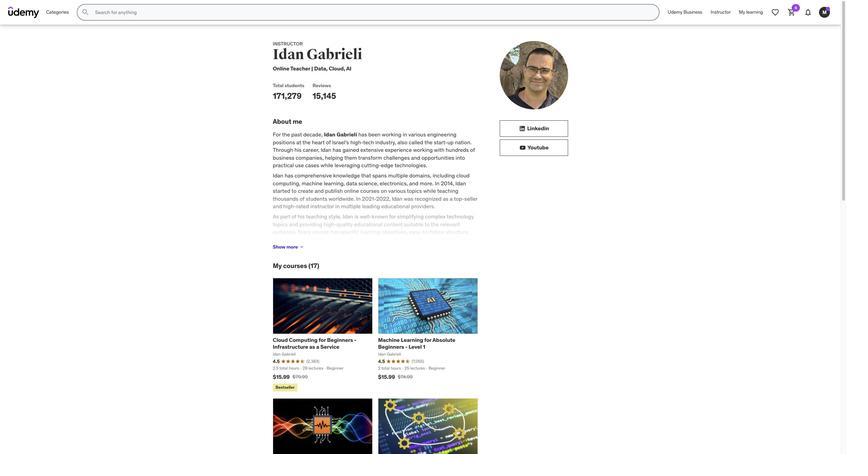 Task type: locate. For each thing, give the bounding box(es) containing it.
as inside cloud computing for beginners - infrastructure as a service idan gabrieli
[[310, 343, 315, 350]]

0 horizontal spatial to
[[292, 188, 297, 194]]

easy-
[[410, 229, 423, 235]]

1 horizontal spatial to
[[425, 221, 430, 228]]

0 vertical spatial in
[[435, 180, 440, 187]]

0 horizontal spatial to-
[[305, 236, 312, 243]]

1 horizontal spatial total
[[382, 366, 390, 371]]

straight-
[[284, 236, 305, 243]]

reviews 15,145
[[313, 82, 336, 101]]

domains,
[[410, 172, 432, 179]]

29
[[303, 366, 308, 371]]

of
[[326, 139, 331, 146], [471, 147, 475, 153], [300, 195, 305, 202], [292, 213, 297, 220]]

udemy
[[668, 9, 683, 15]]

computing
[[289, 337, 318, 344]]

submit search image
[[82, 8, 90, 16]]

lectures for cloud computing for beginners - infrastructure as a service
[[309, 366, 324, 371]]

2
[[378, 366, 381, 371]]

challenges
[[384, 154, 410, 161]]

his
[[295, 147, 302, 153], [298, 213, 305, 220]]

teaching down follow
[[435, 236, 457, 243]]

learning left wishlist icon
[[747, 9, 764, 15]]

2 horizontal spatial while
[[424, 188, 436, 194]]

0 vertical spatial while
[[321, 162, 334, 169]]

to for started
[[292, 188, 297, 194]]

for inside as part of his teaching style, idan is well-known for simplifying complex technology topics and providing high-quality educational content suitable to the relevant audience. every course has specific learning objectives, easy-to-follow structure, and straight-to-point material while combining various multimedia teaching options.
[[390, 213, 396, 220]]

0 horizontal spatial multiple
[[341, 203, 361, 210]]

1 horizontal spatial as
[[443, 195, 449, 202]]

working
[[382, 131, 402, 138], [414, 147, 433, 153]]

instructor
[[711, 9, 732, 15], [273, 41, 303, 47]]

use
[[295, 162, 304, 169]]

for right computing on the bottom left of the page
[[319, 337, 326, 344]]

has up tech
[[359, 131, 367, 138]]

and down domains,
[[410, 180, 419, 187]]

in down 'worldwide.'
[[336, 203, 340, 210]]

0 vertical spatial multiple
[[389, 172, 408, 179]]

2 hours from the left
[[391, 366, 401, 371]]

tech
[[364, 139, 374, 146]]

working up industry, at top left
[[382, 131, 402, 138]]

topics up audience.
[[273, 221, 288, 228]]

1 vertical spatial working
[[414, 147, 433, 153]]

also
[[398, 139, 408, 146]]

idan up 2.5
[[273, 352, 281, 357]]

of right part on the left of page
[[292, 213, 297, 220]]

0 horizontal spatial students
[[285, 82, 305, 89]]

beginner right 29 lectures
[[327, 366, 344, 371]]

0 horizontal spatial a
[[317, 343, 320, 350]]

0 vertical spatial instructor
[[711, 9, 732, 15]]

engineering
[[428, 131, 457, 138]]

$79.99
[[293, 374, 308, 380]]

1 horizontal spatial in
[[403, 131, 408, 138]]

0 horizontal spatial instructor
[[273, 41, 303, 47]]

my learning link
[[736, 4, 768, 21]]

0 horizontal spatial 4.5
[[273, 358, 280, 365]]

for right level
[[425, 337, 432, 344]]

1 vertical spatial various
[[389, 188, 406, 194]]

more
[[287, 244, 298, 250]]

students inside the idan has comprehensive knowledge that spans multiple domains, including cloud computing, machine learning, data science, electronics, and more. in 2014, idan started to create and publish online courses on various topics while teaching thousands of students worldwide. in 2021-2022, idan was recognized as a top-seller and high-rated instructor in multiple leading educational providers.
[[306, 195, 328, 202]]

2022,
[[377, 195, 391, 202]]

0 vertical spatial to
[[292, 188, 297, 194]]

wishlist image
[[772, 8, 780, 16]]

with
[[434, 147, 445, 153]]

and down part on the left of page
[[289, 221, 298, 228]]

that
[[362, 172, 371, 179]]

small image
[[520, 144, 527, 151]]

0 horizontal spatial high-
[[284, 203, 297, 210]]

1
[[423, 343, 426, 350]]

to inside as part of his teaching style, idan is well-known for simplifying complex technology topics and providing high-quality educational content suitable to the relevant audience. every course has specific learning objectives, easy-to-follow structure, and straight-to-point material while combining various multimedia teaching options.
[[425, 221, 430, 228]]

while inside as part of his teaching style, idan is well-known for simplifying complex technology topics and providing high-quality educational content suitable to the relevant audience. every course has specific learning objectives, easy-to-follow structure, and straight-to-point material while combining various multimedia teaching options.
[[347, 236, 360, 243]]

udemy business
[[668, 9, 703, 15]]

providing
[[300, 221, 323, 228]]

2 beginner from the left
[[429, 366, 446, 371]]

follow
[[430, 229, 445, 235]]

categories
[[46, 9, 69, 15]]

1 vertical spatial students
[[306, 195, 328, 202]]

1 horizontal spatial multiple
[[389, 172, 408, 179]]

positions
[[273, 139, 295, 146]]

0 vertical spatial various
[[409, 131, 426, 138]]

1 horizontal spatial beginners
[[378, 343, 405, 350]]

high- inside the idan has comprehensive knowledge that spans multiple domains, including cloud computing, machine learning, data science, electronics, and more. in 2014, idan started to create and publish online courses on various topics while teaching thousands of students worldwide. in 2021-2022, idan was recognized as a top-seller and high-rated instructor in multiple leading educational providers.
[[284, 203, 297, 210]]

gabrieli down infrastructure
[[282, 352, 296, 357]]

0 vertical spatial in
[[403, 131, 408, 138]]

in down 'including'
[[435, 180, 440, 187]]

his down the at
[[295, 147, 302, 153]]

hours
[[289, 366, 299, 371], [391, 366, 401, 371]]

idan left was
[[392, 195, 403, 202]]

2 total from the left
[[382, 366, 390, 371]]

0 horizontal spatial -
[[355, 337, 357, 344]]

the
[[282, 131, 290, 138], [303, 139, 311, 146], [425, 139, 433, 146], [431, 221, 439, 228]]

cloud computing for beginners - infrastructure as a service link
[[273, 337, 357, 350]]

0 vertical spatial topics
[[407, 188, 422, 194]]

udemy business link
[[664, 4, 707, 21]]

1 horizontal spatial to-
[[423, 229, 430, 235]]

career,
[[303, 147, 320, 153]]

idan inside has been working in various engineering positions at the heart of israel's high-tech industry, also called the start-up nation. through his career, idan has gained extensive experience working with hundreds of business companies, helping them transform challenges and opportunities into practical use cases while leveraging cutting-edge technologies.
[[321, 147, 332, 153]]

1 vertical spatial educational
[[355, 221, 383, 228]]

idan down cloud
[[456, 180, 466, 187]]

2.5 total hours
[[273, 366, 299, 371]]

students up 171,279
[[285, 82, 305, 89]]

courses
[[361, 188, 380, 194], [283, 262, 307, 270]]

relevant
[[441, 221, 460, 228]]

start-
[[434, 139, 448, 146]]

1 horizontal spatial $15.99
[[378, 374, 395, 381]]

hundreds
[[446, 147, 469, 153]]

educational down well-
[[355, 221, 383, 228]]

0 horizontal spatial my
[[273, 262, 282, 270]]

1 horizontal spatial while
[[347, 236, 360, 243]]

high- up gained
[[351, 139, 364, 146]]

service
[[321, 343, 340, 350]]

in down online
[[357, 195, 361, 202]]

0 vertical spatial educational
[[382, 203, 410, 210]]

for inside machine learning for absolute beginners - level 1 idan gabrieli
[[425, 337, 432, 344]]

0 horizontal spatial $15.99
[[273, 374, 290, 381]]

1 vertical spatial to-
[[305, 236, 312, 243]]

0 horizontal spatial total
[[280, 366, 288, 371]]

learning inside as part of his teaching style, idan is well-known for simplifying complex technology topics and providing high-quality educational content suitable to the relevant audience. every course has specific learning objectives, easy-to-follow structure, and straight-to-point material while combining various multimedia teaching options.
[[361, 229, 381, 235]]

multiple up "is"
[[341, 203, 361, 210]]

2 vertical spatial while
[[347, 236, 360, 243]]

4.5 up 2.5
[[273, 358, 280, 365]]

2 vertical spatial various
[[388, 236, 406, 243]]

data
[[347, 180, 357, 187]]

categories button
[[42, 4, 73, 21]]

1 horizontal spatial in
[[435, 180, 440, 187]]

lectures down the 7055 reviews element
[[411, 366, 425, 371]]

idan inside instructor idan gabrieli online teacher | data, cloud, ai
[[273, 46, 304, 63]]

instructor inside instructor idan gabrieli online teacher | data, cloud, ai
[[273, 41, 303, 47]]

to- down every
[[305, 236, 312, 243]]

1 horizontal spatial instructor
[[711, 9, 732, 15]]

was
[[404, 195, 414, 202]]

various down objectives,
[[388, 236, 406, 243]]

teaching inside the idan has comprehensive knowledge that spans multiple domains, including cloud computing, machine learning, data science, electronics, and more. in 2014, idan started to create and publish online courses on various topics while teaching thousands of students worldwide. in 2021-2022, idan was recognized as a top-seller and high-rated instructor in multiple leading educational providers.
[[438, 188, 459, 194]]

0 vertical spatial his
[[295, 147, 302, 153]]

1 lectures from the left
[[309, 366, 324, 371]]

1 vertical spatial in
[[336, 203, 340, 210]]

multiple up electronics,
[[389, 172, 408, 179]]

0 horizontal spatial topics
[[273, 221, 288, 228]]

of right heart
[[326, 139, 331, 146]]

his inside has been working in various engineering positions at the heart of israel's high-tech industry, also called the start-up nation. through his career, idan has gained extensive experience working with hundreds of business companies, helping them transform challenges and opportunities into practical use cases while leveraging cutting-edge technologies.
[[295, 147, 302, 153]]

started
[[273, 188, 291, 194]]

1 horizontal spatial for
[[390, 213, 396, 220]]

1 horizontal spatial topics
[[407, 188, 422, 194]]

instructor up online
[[273, 41, 303, 47]]

in
[[403, 131, 408, 138], [336, 203, 340, 210]]

worldwide.
[[329, 195, 355, 202]]

companies,
[[296, 154, 324, 161]]

as inside the idan has comprehensive knowledge that spans multiple domains, including cloud computing, machine learning, data science, electronics, and more. in 2014, idan started to create and publish online courses on various topics while teaching thousands of students worldwide. in 2021-2022, idan was recognized as a top-seller and high-rated instructor in multiple leading educational providers.
[[443, 195, 449, 202]]

a left the service
[[317, 343, 320, 350]]

0 horizontal spatial beginners
[[327, 337, 353, 344]]

various up the "called"
[[409, 131, 426, 138]]

as up (2,383)
[[310, 343, 315, 350]]

idan has comprehensive knowledge that spans multiple domains, including cloud computing, machine learning, data science, electronics, and more. in 2014, idan started to create and publish online courses on various topics while teaching thousands of students worldwide. in 2021-2022, idan was recognized as a top-seller and high-rated instructor in multiple leading educational providers.
[[273, 172, 478, 210]]

1 vertical spatial courses
[[283, 262, 307, 270]]

1 vertical spatial my
[[273, 262, 282, 270]]

idan
[[273, 46, 304, 63], [324, 131, 336, 138], [321, 147, 332, 153], [273, 172, 284, 179], [456, 180, 466, 187], [392, 195, 403, 202], [343, 213, 354, 220], [273, 352, 281, 357], [378, 352, 386, 357]]

0 vertical spatial working
[[382, 131, 402, 138]]

0 horizontal spatial working
[[382, 131, 402, 138]]

instructor right business
[[711, 9, 732, 15]]

has up material
[[331, 229, 339, 235]]

1 4.5 from the left
[[273, 358, 280, 365]]

2.5
[[273, 366, 279, 371]]

1 horizontal spatial students
[[306, 195, 328, 202]]

courses up the 2021-
[[361, 188, 380, 194]]

topics up was
[[407, 188, 422, 194]]

as left "top-"
[[443, 195, 449, 202]]

a left "top-"
[[450, 195, 453, 202]]

0 vertical spatial as
[[443, 195, 449, 202]]

of inside as part of his teaching style, idan is well-known for simplifying complex technology topics and providing high-quality educational content suitable to the relevant audience. every course has specific learning objectives, easy-to-follow structure, and straight-to-point material while combining various multimedia teaching options.
[[292, 213, 297, 220]]

into
[[456, 154, 465, 161]]

1 vertical spatial topics
[[273, 221, 288, 228]]

courses inside the idan has comprehensive knowledge that spans multiple domains, including cloud computing, machine learning, data science, electronics, and more. in 2014, idan started to create and publish online courses on various topics while teaching thousands of students worldwide. in 2021-2022, idan was recognized as a top-seller and high-rated instructor in multiple leading educational providers.
[[361, 188, 380, 194]]

0 horizontal spatial hours
[[289, 366, 299, 371]]

- left level
[[406, 343, 408, 350]]

learning up combining
[[361, 229, 381, 235]]

and inside has been working in various engineering positions at the heart of israel's high-tech industry, also called the start-up nation. through his career, idan has gained extensive experience working with hundreds of business companies, helping them transform challenges and opportunities into practical use cases while leveraging cutting-edge technologies.
[[412, 154, 421, 161]]

total
[[273, 82, 284, 89]]

1 horizontal spatial hours
[[391, 366, 401, 371]]

working down the "called"
[[414, 147, 433, 153]]

2 horizontal spatial high-
[[351, 139, 364, 146]]

-
[[355, 337, 357, 344], [406, 343, 408, 350]]

idan up quality
[[343, 213, 354, 220]]

$15.99 down 2 total hours
[[378, 374, 395, 381]]

instructor idan gabrieli online teacher | data, cloud, ai
[[273, 41, 363, 72]]

$15.99 for cloud computing for beginners - infrastructure as a service
[[273, 374, 290, 381]]

for inside cloud computing for beginners - infrastructure as a service idan gabrieli
[[319, 337, 326, 344]]

gabrieli inside machine learning for absolute beginners - level 1 idan gabrieli
[[387, 352, 402, 357]]

the inside as part of his teaching style, idan is well-known for simplifying complex technology topics and providing high-quality educational content suitable to the relevant audience. every course has specific learning objectives, easy-to-follow structure, and straight-to-point material while combining various multimedia teaching options.
[[431, 221, 439, 228]]

1 vertical spatial as
[[310, 343, 315, 350]]

0 horizontal spatial as
[[310, 343, 315, 350]]

total right 2
[[382, 366, 390, 371]]

0 vertical spatial a
[[450, 195, 453, 202]]

- right the service
[[355, 337, 357, 344]]

suitable
[[405, 221, 424, 228]]

idan down heart
[[321, 147, 332, 153]]

hours up $15.99 $74.99 on the left
[[391, 366, 401, 371]]

1 horizontal spatial a
[[450, 195, 453, 202]]

various down electronics,
[[389, 188, 406, 194]]

cloud computing for beginners - infrastructure as a service idan gabrieli
[[273, 337, 357, 357]]

educational down 2022,
[[382, 203, 410, 210]]

as part of his teaching style, idan is well-known for simplifying complex technology topics and providing high-quality educational content suitable to the relevant audience. every course has specific learning objectives, easy-to-follow structure, and straight-to-point material while combining various multimedia teaching options.
[[273, 213, 478, 243]]

the right the at
[[303, 139, 311, 146]]

my for my courses (17)
[[273, 262, 282, 270]]

1 vertical spatial in
[[357, 195, 361, 202]]

1 total from the left
[[280, 366, 288, 371]]

idan inside cloud computing for beginners - infrastructure as a service idan gabrieli
[[273, 352, 281, 357]]

topics
[[407, 188, 422, 194], [273, 221, 288, 228]]

1 beginner from the left
[[327, 366, 344, 371]]

nation.
[[455, 139, 472, 146]]

idan gabrieli image
[[500, 41, 569, 110]]

1 horizontal spatial working
[[414, 147, 433, 153]]

gabrieli up cloud, at the left of page
[[307, 46, 363, 63]]

2 lectures from the left
[[411, 366, 425, 371]]

2 $15.99 from the left
[[378, 374, 395, 381]]

quality
[[337, 221, 353, 228]]

25
[[405, 366, 410, 371]]

cases
[[306, 162, 320, 169]]

idan up 2
[[378, 352, 386, 357]]

1 horizontal spatial beginner
[[429, 366, 446, 371]]

0 vertical spatial my
[[740, 9, 746, 15]]

for up content
[[390, 213, 396, 220]]

well-
[[360, 213, 372, 220]]

0 horizontal spatial in
[[336, 203, 340, 210]]

to- up 'multimedia'
[[423, 229, 430, 235]]

combining
[[361, 236, 387, 243]]

0 vertical spatial high-
[[351, 139, 364, 146]]

business
[[684, 9, 703, 15]]

in up also
[[403, 131, 408, 138]]

2 4.5 from the left
[[378, 358, 385, 365]]

hours for machine learning for absolute beginners - level 1
[[391, 366, 401, 371]]

1 horizontal spatial lectures
[[411, 366, 425, 371]]

while down the specific
[[347, 236, 360, 243]]

and down machine
[[315, 188, 324, 194]]

my inside my learning link
[[740, 9, 746, 15]]

$15.99 down the 2.5 total hours on the left
[[273, 374, 290, 381]]

0 horizontal spatial learning
[[361, 229, 381, 235]]

1 horizontal spatial courses
[[361, 188, 380, 194]]

lectures down 2383 reviews element
[[309, 366, 324, 371]]

0 vertical spatial students
[[285, 82, 305, 89]]

1 horizontal spatial high-
[[324, 221, 337, 228]]

0 horizontal spatial courses
[[283, 262, 307, 270]]

idan up online
[[273, 46, 304, 63]]

while down 'helping' at left top
[[321, 162, 334, 169]]

called
[[409, 139, 424, 146]]

to down complex
[[425, 221, 430, 228]]

the down complex
[[431, 221, 439, 228]]

0 vertical spatial courses
[[361, 188, 380, 194]]

1 vertical spatial instructor
[[273, 41, 303, 47]]

gabrieli
[[307, 46, 363, 63], [337, 131, 357, 138], [282, 352, 296, 357], [387, 352, 402, 357]]

0 horizontal spatial beginner
[[327, 366, 344, 371]]

of up "rated"
[[300, 195, 305, 202]]

Search for anything text field
[[94, 7, 652, 18]]

2 vertical spatial high-
[[324, 221, 337, 228]]

thousands
[[273, 195, 299, 202]]

and up technologies.
[[412, 154, 421, 161]]

4.5 up 2
[[378, 358, 385, 365]]

xsmall image
[[300, 244, 305, 250]]

1 vertical spatial a
[[317, 343, 320, 350]]

high-
[[351, 139, 364, 146], [284, 203, 297, 210], [324, 221, 337, 228]]

gabrieli down machine
[[387, 352, 402, 357]]

and up as
[[273, 203, 282, 210]]

hours up $15.99 $79.99
[[289, 366, 299, 371]]

1 horizontal spatial my
[[740, 9, 746, 15]]

1 hours from the left
[[289, 366, 299, 371]]

for for beginners
[[425, 337, 432, 344]]

instructor for instructor
[[711, 9, 732, 15]]

udemy image
[[8, 7, 39, 18]]

teaching down 2014,
[[438, 188, 459, 194]]

total for machine learning for absolute beginners - level 1
[[382, 366, 390, 371]]

students up instructor at left
[[306, 195, 328, 202]]

linkedin link
[[500, 120, 569, 137]]

1 vertical spatial to
[[425, 221, 430, 228]]

1 vertical spatial multiple
[[341, 203, 361, 210]]

for
[[390, 213, 396, 220], [319, 337, 326, 344], [425, 337, 432, 344]]

0 horizontal spatial for
[[319, 337, 326, 344]]

notifications image
[[805, 8, 813, 16]]

while up recognized
[[424, 188, 436, 194]]

knowledge
[[334, 172, 360, 179]]

high- down style,
[[324, 221, 337, 228]]

topics inside the idan has comprehensive knowledge that spans multiple domains, including cloud computing, machine learning, data science, electronics, and more. in 2014, idan started to create and publish online courses on various topics while teaching thousands of students worldwide. in 2021-2022, idan was recognized as a top-seller and high-rated instructor in multiple leading educational providers.
[[407, 188, 422, 194]]

1 vertical spatial while
[[424, 188, 436, 194]]

experience
[[385, 147, 412, 153]]

teaching up providing
[[306, 213, 328, 220]]

heart
[[312, 139, 325, 146]]

in inside the idan has comprehensive knowledge that spans multiple domains, including cloud computing, machine learning, data science, electronics, and more. in 2014, idan started to create and publish online courses on various topics while teaching thousands of students worldwide. in 2021-2022, idan was recognized as a top-seller and high-rated instructor in multiple leading educational providers.
[[336, 203, 340, 210]]

beginner right 25 lectures
[[429, 366, 446, 371]]

1 $15.99 from the left
[[273, 374, 290, 381]]

beginners inside cloud computing for beginners - infrastructure as a service idan gabrieli
[[327, 337, 353, 344]]

0 vertical spatial learning
[[747, 9, 764, 15]]

beginners
[[327, 337, 353, 344], [378, 343, 405, 350]]

to inside the idan has comprehensive knowledge that spans multiple domains, including cloud computing, machine learning, data science, electronics, and more. in 2014, idan started to create and publish online courses on various topics while teaching thousands of students worldwide. in 2021-2022, idan was recognized as a top-seller and high-rated instructor in multiple leading educational providers.
[[292, 188, 297, 194]]

1 horizontal spatial -
[[406, 343, 408, 350]]

4 link
[[784, 4, 801, 21]]

various
[[409, 131, 426, 138], [389, 188, 406, 194], [388, 236, 406, 243]]

1 horizontal spatial 4.5
[[378, 358, 385, 365]]

a inside cloud computing for beginners - infrastructure as a service idan gabrieli
[[317, 343, 320, 350]]

0 vertical spatial teaching
[[438, 188, 459, 194]]

has up computing,
[[285, 172, 294, 179]]

1 vertical spatial high-
[[284, 203, 297, 210]]

0 horizontal spatial while
[[321, 162, 334, 169]]

courses left (17)
[[283, 262, 307, 270]]

to down computing,
[[292, 188, 297, 194]]

his down "rated"
[[298, 213, 305, 220]]

hours for cloud computing for beginners - infrastructure as a service
[[289, 366, 299, 371]]

my down show
[[273, 262, 282, 270]]

1 vertical spatial his
[[298, 213, 305, 220]]

my courses (17)
[[273, 262, 320, 270]]

high- down thousands
[[284, 203, 297, 210]]

edge
[[381, 162, 394, 169]]

has inside the idan has comprehensive knowledge that spans multiple domains, including cloud computing, machine learning, data science, electronics, and more. in 2014, idan started to create and publish online courses on various topics while teaching thousands of students worldwide. in 2021-2022, idan was recognized as a top-seller and high-rated instructor in multiple leading educational providers.
[[285, 172, 294, 179]]

my right instructor link
[[740, 9, 746, 15]]

0 horizontal spatial lectures
[[309, 366, 324, 371]]

1 vertical spatial learning
[[361, 229, 381, 235]]

2 horizontal spatial for
[[425, 337, 432, 344]]

total right 2.5
[[280, 366, 288, 371]]



Task type: describe. For each thing, give the bounding box(es) containing it.
171,279
[[273, 91, 302, 101]]

opportunities
[[422, 154, 455, 161]]

ai
[[347, 65, 352, 72]]

beginner for cloud computing for beginners - infrastructure as a service
[[327, 366, 344, 371]]

style,
[[329, 213, 342, 220]]

providers.
[[412, 203, 436, 210]]

lectures for machine learning for absolute beginners - level 1
[[411, 366, 425, 371]]

data,
[[314, 65, 328, 72]]

every
[[298, 229, 312, 235]]

while inside has been working in various engineering positions at the heart of israel's high-tech industry, also called the start-up nation. through his career, idan has gained extensive experience working with hundreds of business companies, helping them transform challenges and opportunities into practical use cases while leveraging cutting-edge technologies.
[[321, 162, 334, 169]]

about
[[273, 117, 292, 125]]

m
[[823, 9, 827, 15]]

idan up computing,
[[273, 172, 284, 179]]

them
[[345, 154, 357, 161]]

through
[[273, 147, 293, 153]]

gabrieli inside instructor idan gabrieli online teacher | data, cloud, ai
[[307, 46, 363, 63]]

top-
[[454, 195, 465, 202]]

my learning
[[740, 9, 764, 15]]

high- inside has been working in various engineering positions at the heart of israel's high-tech industry, also called the start-up nation. through his career, idan has gained extensive experience working with hundreds of business companies, helping them transform challenges and opportunities into practical use cases while leveraging cutting-edge technologies.
[[351, 139, 364, 146]]

2021-
[[362, 195, 377, 202]]

for for -
[[319, 337, 326, 344]]

infrastructure
[[273, 343, 308, 350]]

has been working in various engineering positions at the heart of israel's high-tech industry, also called the start-up nation. through his career, idan has gained extensive experience working with hundreds of business companies, helping them transform challenges and opportunities into practical use cases while leveraging cutting-edge technologies.
[[273, 131, 475, 169]]

high- inside as part of his teaching style, idan is well-known for simplifying complex technology topics and providing high-quality educational content suitable to the relevant audience. every course has specific learning objectives, easy-to-follow structure, and straight-to-point material while combining various multimedia teaching options.
[[324, 221, 337, 228]]

machine
[[378, 337, 400, 344]]

25 lectures
[[405, 366, 425, 371]]

learning,
[[324, 180, 345, 187]]

options.
[[458, 236, 478, 243]]

educational inside as part of his teaching style, idan is well-known for simplifying complex technology topics and providing high-quality educational content suitable to the relevant audience. every course has specific learning objectives, easy-to-follow structure, and straight-to-point material while combining various multimedia teaching options.
[[355, 221, 383, 228]]

of inside the idan has comprehensive knowledge that spans multiple domains, including cloud computing, machine learning, data science, electronics, and more. in 2014, idan started to create and publish online courses on various topics while teaching thousands of students worldwide. in 2021-2022, idan was recognized as a top-seller and high-rated instructor in multiple leading educational providers.
[[300, 195, 305, 202]]

cloud
[[457, 172, 470, 179]]

create
[[298, 188, 314, 194]]

technology
[[447, 213, 474, 220]]

to for suitable
[[425, 221, 430, 228]]

leading
[[362, 203, 380, 210]]

business
[[273, 154, 295, 161]]

level
[[409, 343, 422, 350]]

2 total hours
[[378, 366, 401, 371]]

at
[[297, 139, 302, 146]]

topics inside as part of his teaching style, idan is well-known for simplifying complex technology topics and providing high-quality educational content suitable to the relevant audience. every course has specific learning objectives, easy-to-follow structure, and straight-to-point material while combining various multimedia teaching options.
[[273, 221, 288, 228]]

total for cloud computing for beginners - infrastructure as a service
[[280, 366, 288, 371]]

gained
[[343, 147, 360, 153]]

israel's
[[332, 139, 349, 146]]

absolute
[[433, 337, 456, 344]]

in inside has been working in various engineering positions at the heart of israel's high-tech industry, also called the start-up nation. through his career, idan has gained extensive experience working with hundreds of business companies, helping them transform challenges and opportunities into practical use cases while leveraging cutting-edge technologies.
[[403, 131, 408, 138]]

of down nation.
[[471, 147, 475, 153]]

his inside as part of his teaching style, idan is well-known for simplifying complex technology topics and providing high-quality educational content suitable to the relevant audience. every course has specific learning objectives, easy-to-follow structure, and straight-to-point material while combining various multimedia teaching options.
[[298, 213, 305, 220]]

idan inside machine learning for absolute beginners - level 1 idan gabrieli
[[378, 352, 386, 357]]

machine learning for absolute beginners - level 1 idan gabrieli
[[378, 337, 456, 357]]

online
[[345, 188, 359, 194]]

content
[[384, 221, 403, 228]]

spans
[[373, 172, 387, 179]]

0 vertical spatial to-
[[423, 229, 430, 235]]

on
[[381, 188, 387, 194]]

small image
[[520, 125, 526, 132]]

idan inside as part of his teaching style, idan is well-known for simplifying complex technology topics and providing high-quality educational content suitable to the relevant audience. every course has specific learning objectives, easy-to-follow structure, and straight-to-point material while combining various multimedia teaching options.
[[343, 213, 354, 220]]

the up the positions at the top
[[282, 131, 290, 138]]

structure,
[[446, 229, 470, 235]]

extensive
[[361, 147, 384, 153]]

instructor link
[[707, 4, 736, 21]]

7055 reviews element
[[412, 359, 425, 365]]

beginner for machine learning for absolute beginners - level 1
[[429, 366, 446, 371]]

15,145
[[313, 91, 336, 101]]

part
[[281, 213, 291, 220]]

a inside the idan has comprehensive knowledge that spans multiple domains, including cloud computing, machine learning, data science, electronics, and more. in 2014, idan started to create and publish online courses on various topics while teaching thousands of students worldwide. in 2021-2022, idan was recognized as a top-seller and high-rated instructor in multiple leading educational providers.
[[450, 195, 453, 202]]

$74.99
[[398, 374, 413, 380]]

- inside cloud computing for beginners - infrastructure as a service idan gabrieli
[[355, 337, 357, 344]]

cloud,
[[329, 65, 346, 72]]

2 vertical spatial teaching
[[435, 236, 457, 243]]

has inside as part of his teaching style, idan is well-known for simplifying complex technology topics and providing high-quality educational content suitable to the relevant audience. every course has specific learning objectives, easy-to-follow structure, and straight-to-point material while combining various multimedia teaching options.
[[331, 229, 339, 235]]

various inside the idan has comprehensive knowledge that spans multiple domains, including cloud computing, machine learning, data science, electronics, and more. in 2014, idan started to create and publish online courses on various topics while teaching thousands of students worldwide. in 2021-2022, idan was recognized as a top-seller and high-rated instructor in multiple leading educational providers.
[[389, 188, 406, 194]]

is
[[355, 213, 359, 220]]

specific
[[341, 229, 360, 235]]

0 horizontal spatial in
[[357, 195, 361, 202]]

including
[[433, 172, 455, 179]]

1 horizontal spatial learning
[[747, 9, 764, 15]]

the left start-
[[425, 139, 433, 146]]

industry,
[[376, 139, 397, 146]]

4.5 for machine learning for absolute beginners - level 1
[[378, 358, 385, 365]]

29 lectures
[[303, 366, 324, 371]]

total students 171,279
[[273, 82, 305, 101]]

rated
[[297, 203, 309, 210]]

electronics,
[[380, 180, 408, 187]]

seller
[[465, 195, 478, 202]]

(2,383)
[[307, 359, 320, 364]]

gabrieli inside cloud computing for beginners - infrastructure as a service idan gabrieli
[[282, 352, 296, 357]]

simplifying
[[398, 213, 424, 220]]

teacher
[[291, 65, 311, 72]]

you have alerts image
[[827, 7, 831, 11]]

2383 reviews element
[[307, 359, 320, 365]]

course
[[313, 229, 329, 235]]

show
[[273, 244, 286, 250]]

my for my learning
[[740, 9, 746, 15]]

reviews
[[313, 82, 331, 89]]

|
[[312, 65, 313, 72]]

instructor for instructor idan gabrieli online teacher | data, cloud, ai
[[273, 41, 303, 47]]

students inside the total students 171,279
[[285, 82, 305, 89]]

has up 'helping' at left top
[[333, 147, 342, 153]]

idan up israel's
[[324, 131, 336, 138]]

material
[[326, 236, 346, 243]]

more.
[[420, 180, 434, 187]]

me
[[293, 117, 302, 125]]

about me
[[273, 117, 302, 125]]

$15.99 for machine learning for absolute beginners - level 1
[[378, 374, 395, 381]]

gabrieli up israel's
[[337, 131, 357, 138]]

shopping cart with 4 items image
[[788, 8, 797, 16]]

show more button
[[273, 240, 305, 254]]

various inside has been working in various engineering positions at the heart of israel's high-tech industry, also called the start-up nation. through his career, idan has gained extensive experience working with hundreds of business companies, helping them transform challenges and opportunities into practical use cases while leveraging cutting-edge technologies.
[[409, 131, 426, 138]]

as
[[273, 213, 279, 220]]

point
[[312, 236, 324, 243]]

while inside the idan has comprehensive knowledge that spans multiple domains, including cloud computing, machine learning, data science, electronics, and more. in 2014, idan started to create and publish online courses on various topics while teaching thousands of students worldwide. in 2021-2022, idan was recognized as a top-seller and high-rated instructor in multiple leading educational providers.
[[424, 188, 436, 194]]

4.5 for cloud computing for beginners - infrastructure as a service
[[273, 358, 280, 365]]

- inside machine learning for absolute beginners - level 1 idan gabrieli
[[406, 343, 408, 350]]

$15.99 $79.99
[[273, 374, 308, 381]]

educational inside the idan has comprehensive knowledge that spans multiple domains, including cloud computing, machine learning, data science, electronics, and more. in 2014, idan started to create and publish online courses on various topics while teaching thousands of students worldwide. in 2021-2022, idan was recognized as a top-seller and high-rated instructor in multiple leading educational providers.
[[382, 203, 410, 210]]

various inside as part of his teaching style, idan is well-known for simplifying complex technology topics and providing high-quality educational content suitable to the relevant audience. every course has specific learning objectives, easy-to-follow structure, and straight-to-point material while combining various multimedia teaching options.
[[388, 236, 406, 243]]

1 vertical spatial teaching
[[306, 213, 328, 220]]

and up show
[[273, 236, 282, 243]]

for the past decade, idan gabrieli
[[273, 131, 357, 138]]

beginners inside machine learning for absolute beginners - level 1 idan gabrieli
[[378, 343, 405, 350]]

machine
[[302, 180, 323, 187]]

bestseller
[[276, 385, 295, 390]]

decade,
[[304, 131, 323, 138]]

m link
[[817, 4, 834, 21]]



Task type: vqa. For each thing, say whether or not it's contained in the screenshot.
the left Levels
no



